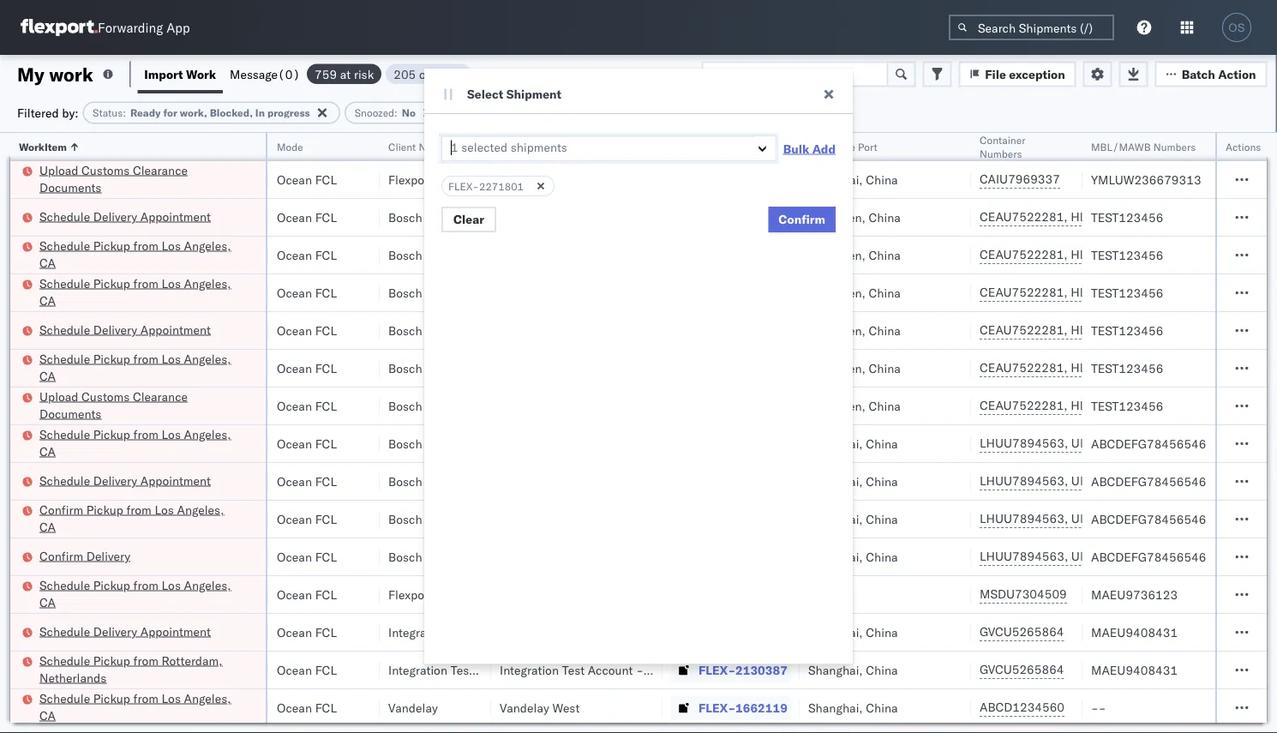 Task type: locate. For each thing, give the bounding box(es) containing it.
los inside confirm pickup from los angeles, ca
[[155, 502, 174, 517]]

pickup
[[93, 238, 130, 253], [93, 276, 130, 291], [93, 351, 130, 366], [93, 427, 130, 442], [86, 502, 123, 517], [93, 578, 130, 593], [93, 653, 130, 668], [93, 691, 130, 706]]

2 vertical spatial confirm
[[39, 548, 83, 563]]

14, up confirm pickup from los angeles, ca link
[[145, 474, 164, 489]]

19,
[[139, 172, 158, 187]]

appointment for third schedule delivery appointment button
[[140, 473, 211, 488]]

gvcu5265864 up abcd1234560
[[980, 662, 1065, 677]]

selected
[[462, 140, 508, 155]]

gvcu5265864 down msdu7304509
[[980, 624, 1065, 639]]

schedule delivery appointment button up 12:00 am mst, nov 9, 2022
[[39, 321, 211, 340]]

1 : from the left
[[123, 106, 126, 119]]

0 vertical spatial 9:30
[[28, 625, 54, 640]]

2 gvcu5265864 from the top
[[980, 662, 1065, 677]]

9:30 pm mst, jan 23, 2023 down 12:59 am mst, jan 13, 2023
[[28, 625, 185, 640]]

2 schedule pickup from los angeles, ca link from the top
[[39, 275, 244, 309]]

1 vertical spatial flexport demo consignee
[[389, 587, 529, 602]]

2 ceau7522281, from the top
[[980, 247, 1068, 262]]

3 12:59 from the top
[[28, 285, 62, 300]]

customs for second upload customs clearance documents link from the top of the page
[[82, 389, 130, 404]]

confirm for confirm delivery
[[39, 548, 83, 563]]

3 schedule pickup from los angeles, ca link from the top
[[39, 350, 244, 385]]

numbers inside container numbers
[[980, 147, 1023, 160]]

schedule pickup from los angeles, ca link for fourth schedule pickup from los angeles, ca button from the bottom
[[39, 350, 244, 385]]

4 ceau7522281, hlxu6269489, hlxu8034992 from the top
[[980, 322, 1246, 337]]

uetu5238478
[[1072, 436, 1155, 451], [1072, 473, 1155, 488], [1072, 511, 1155, 526], [1072, 549, 1155, 564]]

ymluw236679313
[[1092, 172, 1202, 187]]

1 upload customs clearance documents from the top
[[39, 163, 188, 195]]

schedule pickup from los angeles, ca link for fifth schedule pickup from los angeles, ca button
[[39, 577, 244, 611]]

ceau7522281,
[[980, 209, 1068, 224], [980, 247, 1068, 262], [980, 285, 1068, 300], [980, 322, 1068, 337], [980, 360, 1068, 375], [980, 398, 1068, 413]]

1 vertical spatial demo
[[437, 587, 468, 602]]

7 ca from the top
[[39, 708, 56, 723]]

2 flexport demo consignee from the top
[[389, 587, 529, 602]]

delivery down 1:00 am mdt, aug 19, 2022 in the top of the page
[[93, 209, 137, 224]]

23, up 24,
[[137, 512, 155, 527]]

schedule pickup from los angeles, ca for schedule pickup from los angeles, ca link associated with sixth schedule pickup from los angeles, ca button from the top of the page
[[39, 691, 231, 723]]

1 vertical spatial customs
[[82, 389, 130, 404]]

1 vertical spatial 14,
[[145, 474, 164, 489]]

consignee down at risk : overdue, due soon
[[500, 140, 549, 153]]

1 resize handle column header from the left
[[188, 133, 208, 733]]

23, up 25,
[[133, 663, 152, 678]]

customs for first upload customs clearance documents link from the top
[[82, 163, 130, 178]]

schedule pickup from los angeles, ca for schedule pickup from los angeles, ca link associated with 1st schedule pickup from los angeles, ca button from the top of the page
[[39, 238, 231, 270]]

1 upload from the top
[[39, 163, 78, 178]]

9 12:59 from the top
[[28, 700, 62, 715]]

delivery up 12:00 am mst, nov 9, 2022
[[93, 322, 137, 337]]

0 vertical spatial maeu9408431
[[1092, 625, 1179, 640]]

bulk add
[[784, 141, 836, 156]]

5 schedule from the top
[[39, 351, 90, 366]]

4 resize handle column header from the left
[[359, 133, 380, 733]]

mbl/mawb numbers button
[[1083, 136, 1278, 154]]

6 shanghai, from the top
[[809, 625, 863, 640]]

2 hlxu8034992 from the top
[[1162, 247, 1246, 262]]

numbers inside mbl/mawb numbers button
[[1154, 140, 1197, 153]]

numbers for mbl/mawb numbers
[[1154, 140, 1197, 153]]

consignee down 1 selected shipments
[[471, 172, 529, 187]]

2 vertical spatial 23,
[[133, 663, 152, 678]]

759 at risk
[[315, 66, 374, 81]]

delivery down the 5:00 pm mst, dec 23, 2022
[[86, 548, 130, 563]]

angeles, for 1st schedule pickup from los angeles, ca button from the top of the page
[[184, 238, 231, 253]]

import work
[[144, 66, 216, 81]]

from for 4th schedule pickup from los angeles, ca button from the top of the page
[[133, 427, 159, 442]]

nov
[[121, 210, 143, 225], [121, 247, 143, 262], [121, 285, 143, 300], [121, 323, 143, 338], [121, 361, 143, 376], [120, 398, 142, 413]]

schedule delivery appointment link up confirm pickup from los angeles, ca
[[39, 472, 211, 489]]

5 test123456 from the top
[[1092, 361, 1164, 376]]

1 pm from the top
[[57, 512, 76, 527]]

mst, up confirm delivery
[[79, 512, 108, 527]]

3 shenzhen, from the top
[[809, 285, 866, 300]]

appointment up confirm pickup from los angeles, ca link
[[140, 473, 211, 488]]

12:59 am mst, dec 14, 2022 up the 5:00 pm mst, dec 23, 2022
[[28, 474, 196, 489]]

0 vertical spatial clearance
[[133, 163, 188, 178]]

bosch
[[389, 210, 422, 225], [500, 210, 534, 225], [389, 247, 422, 262], [389, 285, 422, 300], [389, 323, 422, 338], [389, 361, 422, 376], [389, 398, 422, 413], [389, 436, 422, 451], [389, 474, 422, 489], [389, 512, 422, 527], [389, 549, 422, 564]]

1 shanghai, from the top
[[809, 172, 863, 187]]

pickup inside confirm pickup from los angeles, ca
[[86, 502, 123, 517]]

client
[[389, 140, 416, 153]]

1 vertical spatial gvcu5265864
[[980, 662, 1065, 677]]

0 horizontal spatial --
[[500, 172, 515, 187]]

0 vertical spatial upload
[[39, 163, 78, 178]]

10 resize handle column header from the left
[[1247, 133, 1268, 733]]

schedule delivery appointment down aug at the left of page
[[39, 209, 211, 224]]

fcl
[[315, 172, 337, 187], [315, 210, 337, 225], [315, 247, 337, 262], [315, 285, 337, 300], [315, 323, 337, 338], [315, 361, 337, 376], [315, 398, 337, 413], [315, 436, 337, 451], [315, 474, 337, 489], [315, 512, 337, 527], [315, 549, 337, 564], [315, 587, 337, 602], [315, 625, 337, 640], [315, 663, 337, 678], [315, 700, 337, 715]]

resize handle column header for consignee
[[642, 133, 663, 733]]

1 vertical spatial maeu9408431
[[1092, 663, 1179, 678]]

9 ocean fcl from the top
[[277, 474, 337, 489]]

2130387
[[736, 663, 788, 678]]

numbers down container
[[980, 147, 1023, 160]]

maeu9736123
[[1092, 587, 1179, 602]]

: left no
[[395, 106, 398, 119]]

0 vertical spatial --
[[500, 172, 515, 187]]

4 shanghai, from the top
[[809, 512, 863, 527]]

0 vertical spatial upload customs clearance documents button
[[39, 162, 244, 198]]

clearance for second upload customs clearance documents link from the top of the page
[[133, 389, 188, 404]]

14,
[[145, 436, 164, 451], [145, 474, 164, 489]]

1 vertical spatial upload
[[39, 389, 78, 404]]

abcdefg78456546
[[1092, 436, 1207, 451], [1092, 474, 1207, 489], [1092, 512, 1207, 527], [1092, 549, 1207, 564]]

flex- for 1662119
[[699, 700, 736, 715]]

flex- for 2271801
[[449, 180, 479, 193]]

8 ocean fcl from the top
[[277, 436, 337, 451]]

0 vertical spatial risk
[[354, 66, 374, 81]]

angeles, for confirm pickup from los angeles, ca button
[[177, 502, 224, 517]]

angeles, for sixth schedule pickup from los angeles, ca button from the top of the page
[[184, 691, 231, 706]]

14, down 9,
[[145, 436, 164, 451]]

6 schedule pickup from los angeles, ca button from the top
[[39, 690, 244, 726]]

rotterdam,
[[162, 653, 223, 668]]

schedule delivery appointment button up confirm pickup from los angeles, ca
[[39, 472, 211, 491]]

schedule for 4th schedule pickup from los angeles, ca button from the top of the page
[[39, 427, 90, 442]]

vandelay for vandelay
[[389, 700, 438, 715]]

9 fcl from the top
[[315, 474, 337, 489]]

0 vertical spatial pm
[[57, 512, 76, 527]]

3 schedule delivery appointment link from the top
[[39, 472, 211, 489]]

numbers up ymluw236679313
[[1154, 140, 1197, 153]]

schedule delivery appointment button down aug at the left of page
[[39, 208, 211, 227]]

13,
[[142, 587, 160, 602]]

pm right 5:00 on the left of page
[[57, 512, 76, 527]]

2023 up 'rotterdam,'
[[155, 625, 185, 640]]

8 schedule from the top
[[39, 578, 90, 593]]

2 horizontal spatial :
[[491, 106, 494, 119]]

0 vertical spatial 14,
[[145, 436, 164, 451]]

0 vertical spatial demo
[[437, 172, 468, 187]]

shipment
[[507, 87, 562, 102]]

demo
[[437, 172, 468, 187], [437, 587, 468, 602]]

schedule for third schedule delivery appointment button
[[39, 473, 90, 488]]

confirm down bulk
[[779, 212, 826, 227]]

1 schedule delivery appointment button from the top
[[39, 208, 211, 227]]

0 vertical spatial upload customs clearance documents link
[[39, 162, 244, 196]]

angeles, for 4th schedule pickup from los angeles, ca button from the top of the page
[[184, 427, 231, 442]]

2023
[[163, 587, 193, 602], [155, 625, 185, 640], [155, 663, 185, 678], [163, 700, 193, 715]]

resize handle column header for deadline
[[188, 133, 208, 733]]

2023 up 25,
[[155, 663, 185, 678]]

10 fcl from the top
[[315, 512, 337, 527]]

9:30 up 12:59 am mst, jan 25, 2023
[[28, 663, 54, 678]]

0 vertical spatial consignee
[[500, 140, 549, 153]]

consignee button
[[491, 136, 646, 154]]

1 flexport demo consignee from the top
[[389, 172, 529, 187]]

1 appointment from the top
[[140, 209, 211, 224]]

0 vertical spatial confirm
[[779, 212, 826, 227]]

schedule for 1st schedule pickup from los angeles, ca button from the top of the page
[[39, 238, 90, 253]]

west
[[553, 700, 580, 715]]

schedule pickup from rotterdam, netherlands button
[[39, 652, 244, 688]]

1 horizontal spatial numbers
[[1154, 140, 1197, 153]]

mst, down netherlands
[[87, 700, 117, 715]]

1 customs from the top
[[82, 163, 130, 178]]

consignee up integration
[[471, 587, 529, 602]]

from for second schedule pickup from los angeles, ca button
[[133, 276, 159, 291]]

4 5, from the top
[[146, 323, 157, 338]]

reset to default filters
[[563, 66, 692, 81]]

2 schedule pickup from los angeles, ca button from the top
[[39, 275, 244, 311]]

2 schedule delivery appointment from the top
[[39, 322, 211, 337]]

1 vertical spatial upload customs clearance documents
[[39, 389, 188, 421]]

resize handle column header for client name
[[471, 133, 491, 733]]

1 clearance from the top
[[133, 163, 188, 178]]

customs left 9,
[[82, 389, 130, 404]]

message (0)
[[230, 66, 300, 81]]

dec up 7:00 am mst, dec 24, 2022
[[111, 512, 134, 527]]

from inside confirm pickup from los angeles, ca
[[127, 502, 152, 517]]

pm up netherlands
[[57, 625, 76, 640]]

schedule delivery appointment link for fourth schedule delivery appointment button from the top of the page
[[39, 623, 211, 640]]

4 schedule pickup from los angeles, ca button from the top
[[39, 426, 244, 462]]

2023 right 13, on the bottom of the page
[[163, 587, 193, 602]]

6 test123456 from the top
[[1092, 398, 1164, 413]]

flex- down lagerfeld
[[699, 700, 736, 715]]

los for confirm pickup from los angeles, ca button
[[155, 502, 174, 517]]

schedule pickup from los angeles, ca button
[[39, 237, 244, 273], [39, 275, 244, 311], [39, 350, 244, 386], [39, 426, 244, 462], [39, 577, 244, 613], [39, 690, 244, 726]]

from for fifth schedule pickup from los angeles, ca button
[[133, 578, 159, 593]]

vandelay west
[[500, 700, 580, 715]]

1 schedule pickup from los angeles, ca button from the top
[[39, 237, 244, 273]]

5 schedule pickup from los angeles, ca button from the top
[[39, 577, 244, 613]]

3 schedule delivery appointment button from the top
[[39, 472, 211, 491]]

1 vertical spatial clearance
[[133, 389, 188, 404]]

forwarding app link
[[21, 19, 190, 36]]

from inside "schedule pickup from rotterdam, netherlands"
[[133, 653, 159, 668]]

soon
[[568, 106, 591, 119]]

1 vertical spatial upload customs clearance documents link
[[39, 388, 244, 422]]

maeu9408431
[[1092, 625, 1179, 640], [1092, 663, 1179, 678]]

message
[[230, 66, 278, 81]]

flex- up clear
[[449, 180, 479, 193]]

2 schedule delivery appointment button from the top
[[39, 321, 211, 340]]

Search Shipments (/) text field
[[949, 15, 1115, 40]]

flex-2130387 button
[[672, 658, 791, 682], [672, 658, 791, 682]]

2 12:59 am mst, dec 14, 2022 from the top
[[28, 474, 196, 489]]

0 vertical spatial upload customs clearance documents
[[39, 163, 188, 195]]

3 hlxu6269489, from the top
[[1072, 285, 1159, 300]]

schedule delivery appointment link down aug at the left of page
[[39, 208, 211, 225]]

1 test123456 from the top
[[1092, 210, 1164, 225]]

flex-1846748
[[699, 210, 788, 225]]

from for fourth schedule pickup from los angeles, ca button from the bottom
[[133, 351, 159, 366]]

risk right the 'at'
[[474, 106, 491, 119]]

11 schedule from the top
[[39, 691, 90, 706]]

6 ceau7522281, from the top
[[980, 398, 1068, 413]]

2 clearance from the top
[[133, 389, 188, 404]]

ready
[[130, 106, 161, 119]]

flex-
[[449, 180, 479, 193], [699, 210, 736, 225], [699, 663, 736, 678], [699, 700, 736, 715]]

schedule delivery appointment link up "schedule pickup from rotterdam, netherlands"
[[39, 623, 211, 640]]

schedule pickup from los angeles, ca
[[39, 238, 231, 270], [39, 276, 231, 308], [39, 351, 231, 383], [39, 427, 231, 459], [39, 578, 231, 610], [39, 691, 231, 723]]

3 12:59 am mdt, nov 5, 2022 from the top
[[28, 285, 190, 300]]

23,
[[137, 512, 155, 527], [133, 625, 152, 640], [133, 663, 152, 678]]

10 ocean fcl from the top
[[277, 512, 337, 527]]

9:30 up netherlands
[[28, 625, 54, 640]]

4 schedule pickup from los angeles, ca link from the top
[[39, 426, 244, 460]]

1 horizontal spatial vandelay
[[500, 700, 550, 715]]

confirm for confirm pickup from los angeles, ca
[[39, 502, 83, 517]]

schedule
[[39, 209, 90, 224], [39, 238, 90, 253], [39, 276, 90, 291], [39, 322, 90, 337], [39, 351, 90, 366], [39, 427, 90, 442], [39, 473, 90, 488], [39, 578, 90, 593], [39, 624, 90, 639], [39, 653, 90, 668], [39, 691, 90, 706]]

4 schedule delivery appointment button from the top
[[39, 623, 211, 642]]

confirm up 7:00
[[39, 502, 83, 517]]

1 vertical spatial confirm
[[39, 502, 83, 517]]

mst, down 7:00 am mst, dec 24, 2022
[[87, 587, 117, 602]]

2 shanghai, from the top
[[809, 436, 863, 451]]

0 vertical spatial 9:30 pm mst, jan 23, 2023
[[28, 625, 185, 640]]

-- right abcd1234560
[[1092, 700, 1107, 715]]

flexport
[[389, 172, 433, 187], [389, 587, 433, 602]]

2 vertical spatial consignee
[[471, 587, 529, 602]]

0 vertical spatial flexport
[[389, 172, 433, 187]]

mdt,
[[80, 172, 110, 187], [87, 210, 118, 225], [87, 247, 118, 262], [87, 285, 118, 300], [87, 323, 118, 338], [87, 361, 118, 376]]

4 schedule from the top
[[39, 322, 90, 337]]

shenzhen,
[[809, 210, 866, 225], [809, 247, 866, 262], [809, 285, 866, 300], [809, 323, 866, 338], [809, 361, 866, 376], [809, 398, 866, 413]]

1 horizontal spatial :
[[395, 106, 398, 119]]

appointment down 19,
[[140, 209, 211, 224]]

schedule delivery appointment link up 12:00 am mst, nov 9, 2022
[[39, 321, 211, 338]]

os
[[1229, 21, 1246, 34]]

delivery down 12:59 am mst, jan 13, 2023
[[93, 624, 137, 639]]

schedule delivery appointment link for first schedule delivery appointment button from the top of the page
[[39, 208, 211, 225]]

0 vertical spatial customs
[[82, 163, 130, 178]]

abcd1234560
[[980, 700, 1065, 715]]

0 horizontal spatial :
[[123, 106, 126, 119]]

schedule delivery appointment button
[[39, 208, 211, 227], [39, 321, 211, 340], [39, 472, 211, 491], [39, 623, 211, 642]]

5 shanghai, china from the top
[[809, 549, 899, 564]]

2022
[[160, 172, 190, 187], [160, 210, 190, 225], [160, 247, 190, 262], [160, 285, 190, 300], [160, 323, 190, 338], [160, 361, 190, 376], [159, 398, 189, 413], [167, 436, 196, 451], [167, 474, 196, 489], [158, 512, 188, 527], [159, 549, 189, 564]]

3 shenzhen, china from the top
[[809, 285, 901, 300]]

my
[[17, 62, 44, 86]]

2 vertical spatial pm
[[57, 663, 76, 678]]

consignee
[[500, 140, 549, 153], [471, 172, 529, 187], [471, 587, 529, 602]]

angeles, inside confirm pickup from los angeles, ca
[[177, 502, 224, 517]]

schedule pickup from los angeles, ca link
[[39, 237, 244, 271], [39, 275, 244, 309], [39, 350, 244, 385], [39, 426, 244, 460], [39, 577, 244, 611], [39, 690, 244, 724]]

delivery up the 5:00 pm mst, dec 23, 2022
[[93, 473, 137, 488]]

0 vertical spatial documents
[[39, 180, 101, 195]]

:
[[123, 106, 126, 119], [395, 106, 398, 119], [491, 106, 494, 119]]

2 demo from the top
[[437, 587, 468, 602]]

customs down deadline button on the left top
[[82, 163, 130, 178]]

documents down deadline
[[39, 180, 101, 195]]

mst, up the 5:00 pm mst, dec 23, 2022
[[87, 474, 117, 489]]

flexport. image
[[21, 19, 98, 36]]

forwarding
[[98, 19, 163, 36]]

confirm inside confirm pickup from los angeles, ca
[[39, 502, 83, 517]]

1 schedule pickup from los angeles, ca from the top
[[39, 238, 231, 270]]

1 schedule delivery appointment from the top
[[39, 209, 211, 224]]

8 resize handle column header from the left
[[951, 133, 972, 733]]

1 horizontal spatial risk
[[474, 106, 491, 119]]

schedule delivery appointment button up "schedule pickup from rotterdam, netherlands"
[[39, 623, 211, 642]]

4 schedule delivery appointment link from the top
[[39, 623, 211, 640]]

risk right at
[[354, 66, 374, 81]]

14 fcl from the top
[[315, 663, 337, 678]]

delivery for confirm delivery button
[[86, 548, 130, 563]]

: for snoozed
[[395, 106, 398, 119]]

1 upload customs clearance documents link from the top
[[39, 162, 244, 196]]

schedule delivery appointment up 12:00 am mst, nov 9, 2022
[[39, 322, 211, 337]]

5 5, from the top
[[146, 361, 157, 376]]

numbers
[[1154, 140, 1197, 153], [980, 147, 1023, 160]]

0 vertical spatial 12:59 am mst, dec 14, 2022
[[28, 436, 196, 451]]

1 12:59 from the top
[[28, 210, 62, 225]]

schedule delivery appointment for fourth schedule delivery appointment button from the top of the page
[[39, 624, 211, 639]]

appointment up 9,
[[140, 322, 211, 337]]

mst, down the 5:00 pm mst, dec 23, 2022
[[80, 549, 109, 564]]

deadline button
[[20, 136, 191, 154]]

angeles,
[[184, 238, 231, 253], [184, 276, 231, 291], [184, 351, 231, 366], [184, 427, 231, 442], [177, 502, 224, 517], [184, 578, 231, 593], [184, 691, 231, 706]]

0 horizontal spatial numbers
[[980, 147, 1023, 160]]

1 9:30 from the top
[[28, 625, 54, 640]]

12:59 am mst, dec 14, 2022
[[28, 436, 196, 451], [28, 474, 196, 489]]

1 vertical spatial flexport
[[389, 587, 433, 602]]

appointment up 'rotterdam,'
[[140, 624, 211, 639]]

9:30 pm mst, jan 23, 2023 up 12:59 am mst, jan 25, 2023
[[28, 663, 185, 678]]

1 selected shipments
[[451, 140, 568, 155]]

3 appointment from the top
[[140, 473, 211, 488]]

: left the ready on the left top of page
[[123, 106, 126, 119]]

schedule delivery appointment for first schedule delivery appointment button from the top of the page
[[39, 209, 211, 224]]

2 shenzhen, from the top
[[809, 247, 866, 262]]

1 vertical spatial 9:30 pm mst, jan 23, 2023
[[28, 663, 185, 678]]

1 hlxu6269489, from the top
[[1072, 209, 1159, 224]]

track
[[436, 66, 464, 81]]

flex- down flex id button
[[699, 210, 736, 225]]

0 horizontal spatial vandelay
[[389, 700, 438, 715]]

23, up schedule pickup from rotterdam, netherlands link
[[133, 625, 152, 640]]

0 vertical spatial gvcu5265864
[[980, 624, 1065, 639]]

--
[[500, 172, 515, 187], [1092, 700, 1107, 715]]

1 vertical spatial 9:30
[[28, 663, 54, 678]]

clearance
[[133, 163, 188, 178], [133, 389, 188, 404]]

1 gvcu5265864 from the top
[[980, 624, 1065, 639]]

documents left 9,
[[39, 406, 101, 421]]

schedule for sixth schedule pickup from los angeles, ca button from the top of the page
[[39, 691, 90, 706]]

4 test123456 from the top
[[1092, 323, 1164, 338]]

resize handle column header
[[188, 133, 208, 733], [245, 133, 266, 733], [248, 133, 268, 733], [359, 133, 380, 733], [471, 133, 491, 733], [642, 133, 663, 733], [780, 133, 800, 733], [951, 133, 972, 733], [1063, 133, 1083, 733], [1247, 133, 1268, 733]]

0 horizontal spatial risk
[[354, 66, 374, 81]]

vandelay for vandelay west
[[500, 700, 550, 715]]

msdu7304509
[[980, 587, 1068, 602]]

6 ocean fcl from the top
[[277, 361, 337, 376]]

1 vertical spatial documents
[[39, 406, 101, 421]]

flex- up flex-1662119
[[699, 663, 736, 678]]

1 vertical spatial pm
[[57, 625, 76, 640]]

delivery for third schedule delivery appointment button from the bottom of the page
[[93, 322, 137, 337]]

2 : from the left
[[395, 106, 398, 119]]

action
[[1219, 66, 1257, 81]]

1 vertical spatial upload customs clearance documents button
[[39, 388, 244, 424]]

-- down 1 selected shipments
[[500, 172, 515, 187]]

schedule delivery appointment up confirm pickup from los angeles, ca
[[39, 473, 211, 488]]

los for fourth schedule pickup from los angeles, ca button from the bottom
[[162, 351, 181, 366]]

schedule delivery appointment up "schedule pickup from rotterdam, netherlands"
[[39, 624, 211, 639]]

status : ready for work, blocked, in progress
[[93, 106, 310, 119]]

schedule pickup from los angeles, ca link for sixth schedule pickup from los angeles, ca button from the top of the page
[[39, 690, 244, 724]]

mst,
[[87, 398, 117, 413], [87, 436, 117, 451], [87, 474, 117, 489], [79, 512, 108, 527], [80, 549, 109, 564], [87, 587, 117, 602], [79, 625, 108, 640], [79, 663, 108, 678], [87, 700, 117, 715]]

los for sixth schedule pickup from los angeles, ca button from the top of the page
[[162, 691, 181, 706]]

ocean fcl
[[277, 172, 337, 187], [277, 210, 337, 225], [277, 247, 337, 262], [277, 285, 337, 300], [277, 323, 337, 338], [277, 361, 337, 376], [277, 398, 337, 413], [277, 436, 337, 451], [277, 474, 337, 489], [277, 512, 337, 527], [277, 549, 337, 564], [277, 587, 337, 602], [277, 625, 337, 640], [277, 663, 337, 678], [277, 700, 337, 715]]

1 horizontal spatial --
[[1092, 700, 1107, 715]]

schedule delivery appointment
[[39, 209, 211, 224], [39, 322, 211, 337], [39, 473, 211, 488], [39, 624, 211, 639]]

schedule for fifth schedule pickup from los angeles, ca button
[[39, 578, 90, 593]]

1 vertical spatial 12:59 am mst, dec 14, 2022
[[28, 474, 196, 489]]

1 vertical spatial --
[[1092, 700, 1107, 715]]

0 vertical spatial flexport demo consignee
[[389, 172, 529, 187]]

angeles, for fifth schedule pickup from los angeles, ca button
[[184, 578, 231, 593]]

pm up 12:59 am mst, jan 25, 2023
[[57, 663, 76, 678]]

forwarding app
[[98, 19, 190, 36]]

confirm down 5:00 on the left of page
[[39, 548, 83, 563]]

9:30
[[28, 625, 54, 640], [28, 663, 54, 678]]

: down select
[[491, 106, 494, 119]]

schedule inside "schedule pickup from rotterdam, netherlands"
[[39, 653, 90, 668]]

1 upload customs clearance documents button from the top
[[39, 162, 244, 198]]

schedule for third schedule delivery appointment button from the bottom of the page
[[39, 322, 90, 337]]

upload customs clearance documents link
[[39, 162, 244, 196], [39, 388, 244, 422]]

1 hlxu8034992 from the top
[[1162, 209, 1246, 224]]

1662119
[[736, 700, 788, 715]]

7 fcl from the top
[[315, 398, 337, 413]]

12:59 am mst, dec 14, 2022 down 12:00 am mst, nov 9, 2022
[[28, 436, 196, 451]]



Task type: vqa. For each thing, say whether or not it's contained in the screenshot.
updated on may 18
no



Task type: describe. For each thing, give the bounding box(es) containing it.
2 lhuu7894563, uetu5238478 from the top
[[980, 473, 1155, 488]]

schedule pickup from los angeles, ca link for 4th schedule pickup from los angeles, ca button from the top of the page
[[39, 426, 244, 460]]

759
[[315, 66, 337, 81]]

15 ocean fcl from the top
[[277, 700, 337, 715]]

7 shanghai, china from the top
[[809, 663, 899, 678]]

1 fcl from the top
[[315, 172, 337, 187]]

1 ceau7522281, from the top
[[980, 209, 1068, 224]]

24,
[[138, 549, 156, 564]]

from for schedule pickup from rotterdam, netherlands button at bottom left
[[133, 653, 159, 668]]

5 shanghai, from the top
[[809, 549, 863, 564]]

3 pm from the top
[[57, 663, 76, 678]]

1 vertical spatial 23,
[[133, 625, 152, 640]]

1 5, from the top
[[146, 210, 157, 225]]

add
[[813, 141, 836, 156]]

13 ocean fcl from the top
[[277, 625, 337, 640]]

appointment for third schedule delivery appointment button from the bottom of the page
[[140, 322, 211, 337]]

3 fcl from the top
[[315, 247, 337, 262]]

0 vertical spatial 23,
[[137, 512, 155, 527]]

blocked,
[[210, 106, 253, 119]]

1 maeu9408431 from the top
[[1092, 625, 1179, 640]]

mbl/mawb numbers
[[1092, 140, 1197, 153]]

6 hlxu8034992 from the top
[[1162, 398, 1246, 413]]

workitem
[[19, 140, 67, 153]]

schedule for first schedule delivery appointment button from the top of the page
[[39, 209, 90, 224]]

3 uetu5238478 from the top
[[1072, 511, 1155, 526]]

schedule delivery appointment link for third schedule delivery appointment button
[[39, 472, 211, 489]]

confirm pickup from los angeles, ca link
[[39, 501, 244, 536]]

app
[[167, 19, 190, 36]]

2 pm from the top
[[57, 625, 76, 640]]

los for second schedule pickup from los angeles, ca button
[[162, 276, 181, 291]]

status
[[93, 106, 123, 119]]

on
[[419, 66, 433, 81]]

1 12:59 am mst, dec 14, 2022 from the top
[[28, 436, 196, 451]]

1 vertical spatial risk
[[474, 106, 491, 119]]

mode button
[[268, 136, 363, 154]]

mst, left 9,
[[87, 398, 117, 413]]

schedule for second schedule pickup from los angeles, ca button
[[39, 276, 90, 291]]

work
[[186, 66, 216, 81]]

4 ocean fcl from the top
[[277, 285, 337, 300]]

no
[[402, 106, 416, 119]]

5 shenzhen, china from the top
[[809, 361, 901, 376]]

1 ca from the top
[[39, 255, 56, 270]]

1:00
[[28, 172, 54, 187]]

2 hlxu6269489, from the top
[[1072, 247, 1159, 262]]

4 hlxu8034992 from the top
[[1162, 322, 1246, 337]]

12 ocean fcl from the top
[[277, 587, 337, 602]]

flex- for 2130387
[[699, 663, 736, 678]]

schedule for fourth schedule pickup from los angeles, ca button from the bottom
[[39, 351, 90, 366]]

resize handle column header for container numbers
[[1063, 133, 1083, 733]]

my work
[[17, 62, 93, 86]]

exception
[[1010, 66, 1066, 81]]

client name
[[389, 140, 446, 153]]

resize handle column header for mode
[[359, 133, 380, 733]]

1 abcdefg78456546 from the top
[[1092, 436, 1207, 451]]

bulk
[[784, 141, 810, 156]]

3 lhuu7894563, uetu5238478 from the top
[[980, 511, 1155, 526]]

Search Work text field
[[702, 61, 889, 87]]

6 ca from the top
[[39, 595, 56, 610]]

2 uetu5238478 from the top
[[1072, 473, 1155, 488]]

5 ceau7522281, from the top
[[980, 360, 1068, 375]]

jan left 25,
[[120, 700, 139, 715]]

clearance for first upload customs clearance documents link from the top
[[133, 163, 188, 178]]

(0)
[[278, 66, 300, 81]]

filtered
[[17, 105, 59, 120]]

ca inside confirm pickup from los angeles, ca
[[39, 519, 56, 534]]

select shipment
[[467, 87, 562, 102]]

: for status
[[123, 106, 126, 119]]

3 shanghai, china from the top
[[809, 474, 899, 489]]

container numbers
[[980, 133, 1026, 160]]

5 hlxu8034992 from the top
[[1162, 360, 1246, 375]]

appointment for fourth schedule delivery appointment button from the top of the page
[[140, 624, 211, 639]]

13 fcl from the top
[[315, 625, 337, 640]]

5 shenzhen, from the top
[[809, 361, 866, 376]]

4 shanghai, china from the top
[[809, 512, 899, 527]]

resize handle column header for departure port
[[951, 133, 972, 733]]

mst, down 12:59 am mst, jan 13, 2023
[[79, 625, 108, 640]]

account
[[588, 663, 633, 678]]

12:00
[[28, 398, 62, 413]]

flex- for 1846748
[[699, 210, 736, 225]]

angeles, for fourth schedule pickup from los angeles, ca button from the bottom
[[184, 351, 231, 366]]

4 fcl from the top
[[315, 285, 337, 300]]

3 5, from the top
[[146, 285, 157, 300]]

3 ca from the top
[[39, 368, 56, 383]]

resize handle column header for flex id
[[780, 133, 800, 733]]

filtered by:
[[17, 105, 79, 120]]

2 ocean fcl from the top
[[277, 210, 337, 225]]

7:00 am mst, dec 24, 2022
[[28, 549, 189, 564]]

schedule pickup from rotterdam, netherlands
[[39, 653, 223, 685]]

from for confirm pickup from los angeles, ca button
[[127, 502, 152, 517]]

flex id button
[[663, 136, 783, 154]]

mst, up 12:59 am mst, jan 25, 2023
[[79, 663, 108, 678]]

2 12:59 am mdt, nov 5, 2022 from the top
[[28, 247, 190, 262]]

schedule pickup from los angeles, ca link for 1st schedule pickup from los angeles, ca button from the top of the page
[[39, 237, 244, 271]]

flex-2130387
[[699, 663, 788, 678]]

at risk : overdue, due soon
[[460, 106, 591, 119]]

5:00 pm mst, dec 23, 2022
[[28, 512, 188, 527]]

1 lhuu7894563, from the top
[[980, 436, 1069, 451]]

pickup inside "schedule pickup from rotterdam, netherlands"
[[93, 653, 130, 668]]

id
[[693, 140, 704, 153]]

3 ocean fcl from the top
[[277, 247, 337, 262]]

confirm pickup from los angeles, ca
[[39, 502, 224, 534]]

2 maeu9408431 from the top
[[1092, 663, 1179, 678]]

2 ca from the top
[[39, 293, 56, 308]]

mst, down 12:00 am mst, nov 9, 2022
[[87, 436, 117, 451]]

3 hlxu8034992 from the top
[[1162, 285, 1246, 300]]

clear button
[[442, 207, 497, 232]]

default
[[613, 66, 654, 81]]

schedule pickup from los angeles, ca for schedule pickup from los angeles, ca link associated with second schedule pickup from los angeles, ca button
[[39, 276, 231, 308]]

karl
[[647, 663, 669, 678]]

aug
[[113, 172, 136, 187]]

batch action button
[[1156, 61, 1268, 87]]

15 fcl from the top
[[315, 700, 337, 715]]

select
[[467, 87, 504, 102]]

7 12:59 from the top
[[28, 474, 62, 489]]

schedule pickup from rotterdam, netherlands link
[[39, 652, 244, 687]]

1 ocean fcl from the top
[[277, 172, 337, 187]]

flex id
[[672, 140, 704, 153]]

confirm delivery link
[[39, 548, 130, 565]]

flex
[[672, 140, 691, 153]]

schedule pickup from los angeles, ca for schedule pickup from los angeles, ca link corresponding to 4th schedule pickup from los angeles, ca button from the top of the page
[[39, 427, 231, 459]]

6 shanghai, china from the top
[[809, 625, 899, 640]]

confirm for confirm
[[779, 212, 826, 227]]

import
[[144, 66, 183, 81]]

1846748
[[736, 210, 788, 225]]

2 flexport from the top
[[389, 587, 433, 602]]

1 vertical spatial consignee
[[471, 172, 529, 187]]

4 ceau7522281, from the top
[[980, 322, 1068, 337]]

resize handle column header for workitem
[[245, 133, 266, 733]]

1 demo from the top
[[437, 172, 468, 187]]

schedule pickup from los angeles, ca for schedule pickup from los angeles, ca link for fourth schedule pickup from los angeles, ca button from the bottom
[[39, 351, 231, 383]]

3 lhuu7894563, from the top
[[980, 511, 1069, 526]]

4 12:59 from the top
[[28, 323, 62, 338]]

confirm delivery
[[39, 548, 130, 563]]

2 shenzhen, china from the top
[[809, 247, 901, 262]]

1 12:59 am mdt, nov 5, 2022 from the top
[[28, 210, 190, 225]]

los for 4th schedule pickup from los angeles, ca button from the top of the page
[[162, 427, 181, 442]]

departure
[[809, 140, 856, 153]]

1 14, from the top
[[145, 436, 164, 451]]

schedule pickup from los angeles, ca link for second schedule pickup from los angeles, ca button
[[39, 275, 244, 309]]

caiu7969337
[[980, 172, 1061, 187]]

8 shanghai, from the top
[[809, 700, 863, 715]]

by:
[[62, 105, 79, 120]]

4 hlxu6269489, from the top
[[1072, 322, 1159, 337]]

2 upload customs clearance documents link from the top
[[39, 388, 244, 422]]

6 ceau7522281, hlxu6269489, hlxu8034992 from the top
[[980, 398, 1246, 413]]

5 12:59 am mdt, nov 5, 2022 from the top
[[28, 361, 190, 376]]

205
[[394, 66, 416, 81]]

delivery for third schedule delivery appointment button
[[93, 473, 137, 488]]

2023 right 25,
[[163, 700, 193, 715]]

schedule for fourth schedule delivery appointment button from the top of the page
[[39, 624, 90, 639]]

container numbers button
[[972, 130, 1066, 160]]

schedule for schedule pickup from rotterdam, netherlands button at bottom left
[[39, 653, 90, 668]]

4 shenzhen, china from the top
[[809, 323, 901, 338]]

angeles, for second schedule pickup from los angeles, ca button
[[184, 276, 231, 291]]

jan left 13, on the bottom of the page
[[120, 587, 139, 602]]

consignee inside consignee button
[[500, 140, 549, 153]]

2 upload customs clearance documents from the top
[[39, 389, 188, 421]]

2271801
[[479, 180, 524, 193]]

name
[[419, 140, 446, 153]]

2 5, from the top
[[146, 247, 157, 262]]

6 12:59 from the top
[[28, 436, 62, 451]]

work,
[[180, 106, 207, 119]]

los for fifth schedule pickup from los angeles, ca button
[[162, 578, 181, 593]]

1 flexport from the top
[[389, 172, 433, 187]]

container
[[980, 133, 1026, 146]]

1 shenzhen, china from the top
[[809, 210, 901, 225]]

2 upload customs clearance documents button from the top
[[39, 388, 244, 424]]

batch
[[1182, 66, 1216, 81]]

5 ocean fcl from the top
[[277, 323, 337, 338]]

integration test account - karl lagerfeld
[[500, 663, 723, 678]]

delivery for first schedule delivery appointment button from the top of the page
[[93, 209, 137, 224]]

reset to default filters button
[[553, 61, 702, 87]]

to
[[598, 66, 610, 81]]

2 upload from the top
[[39, 389, 78, 404]]

batch action
[[1182, 66, 1257, 81]]

schedule delivery appointment for third schedule delivery appointment button from the bottom of the page
[[39, 322, 211, 337]]

12:00 am mst, nov 9, 2022
[[28, 398, 189, 413]]

jan up "schedule pickup from rotterdam, netherlands"
[[111, 625, 130, 640]]

205 on track
[[394, 66, 464, 81]]

dec down 12:00 am mst, nov 9, 2022
[[120, 436, 142, 451]]

from for sixth schedule pickup from los angeles, ca button from the top of the page
[[133, 691, 159, 706]]

confirm button
[[769, 207, 836, 232]]

flex- 2271801
[[449, 180, 524, 193]]

2 12:59 from the top
[[28, 247, 62, 262]]

delivery for fourth schedule delivery appointment button from the top of the page
[[93, 624, 137, 639]]

7:00
[[28, 549, 54, 564]]

departure port
[[809, 140, 878, 153]]

deadline
[[28, 140, 70, 153]]

workitem button
[[10, 136, 249, 154]]

2 fcl from the top
[[315, 210, 337, 225]]

3 ceau7522281, from the top
[[980, 285, 1068, 300]]

3 resize handle column header from the left
[[248, 133, 268, 733]]

9,
[[145, 398, 156, 413]]

work
[[49, 62, 93, 86]]

reset
[[563, 66, 595, 81]]

4 uetu5238478 from the top
[[1072, 549, 1155, 564]]

flex-1662119
[[699, 700, 788, 715]]

schedule delivery appointment for third schedule delivery appointment button
[[39, 473, 211, 488]]

12 fcl from the top
[[315, 587, 337, 602]]

appointment for first schedule delivery appointment button from the top of the page
[[140, 209, 211, 224]]

due
[[546, 106, 565, 119]]

confirm delivery button
[[39, 548, 130, 566]]

4 12:59 am mdt, nov 5, 2022 from the top
[[28, 323, 190, 338]]

8 shanghai, china from the top
[[809, 700, 899, 715]]

confirm pickup from los angeles, ca button
[[39, 501, 244, 537]]

5 12:59 from the top
[[28, 361, 62, 376]]

25,
[[142, 700, 160, 715]]

schedule delivery appointment link for third schedule delivery appointment button from the bottom of the page
[[39, 321, 211, 338]]

for
[[163, 106, 177, 119]]

dec up confirm pickup from los angeles, ca
[[120, 474, 142, 489]]

file
[[986, 66, 1007, 81]]

8 12:59 from the top
[[28, 587, 62, 602]]

dec left 24,
[[112, 549, 135, 564]]

los for 1st schedule pickup from los angeles, ca button from the top of the page
[[162, 238, 181, 253]]

jan up 12:59 am mst, jan 25, 2023
[[111, 663, 130, 678]]

schedule pickup from los angeles, ca for schedule pickup from los angeles, ca link for fifth schedule pickup from los angeles, ca button
[[39, 578, 231, 610]]

2 9:30 pm mst, jan 23, 2023 from the top
[[28, 663, 185, 678]]

1 lhuu7894563, uetu5238478 from the top
[[980, 436, 1155, 451]]

2 test123456 from the top
[[1092, 247, 1164, 262]]

1
[[451, 140, 459, 155]]

netherlands
[[39, 670, 107, 685]]

integration
[[500, 663, 559, 678]]

numbers for container numbers
[[980, 147, 1023, 160]]

4 lhuu7894563, uetu5238478 from the top
[[980, 549, 1155, 564]]

from for 1st schedule pickup from los angeles, ca button from the top of the page
[[133, 238, 159, 253]]

import work button
[[138, 55, 223, 93]]

4 shenzhen, from the top
[[809, 323, 866, 338]]



